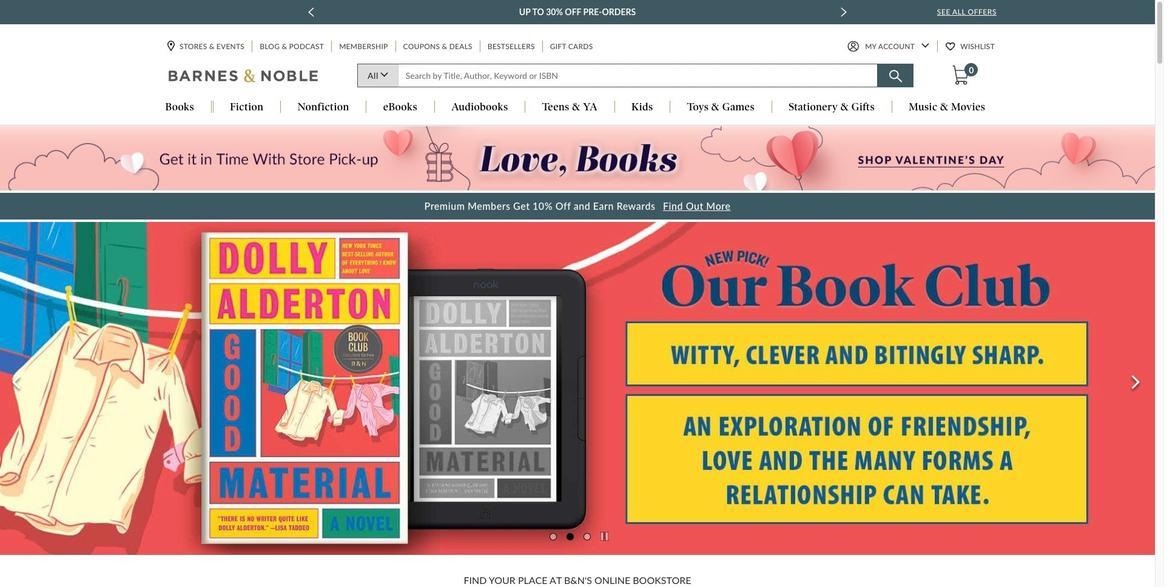 Task type: vqa. For each thing, say whether or not it's contained in the screenshot.
with within ALTHOUGH SHE BEGAN HER CAREER AS A MATH TEACHER, SUSAN WIGGS HAS BEEN WRITING ALL HER LIFE AND IS NOW AN AWARD-WINNING AUTHOR WITH MILLIONS OF COPIES OF HER BOOKS IN PRINT. THE AUTHOR OF MULTIPLE SERIES, SHE IS PERHAPS BEST KNOWN FOR THE POPULAR WILLOW LAKE AND BELLA VISTA SERIES. HER BOOKS HAVE APPEARED ON BESTSELLER LISTS AROUND THE WORLD AND SHE HAS WON MULTIPLE RITA AWARDS.
no



Task type: locate. For each thing, give the bounding box(es) containing it.
search image
[[890, 70, 902, 83]]

None field
[[398, 64, 878, 88]]

logo image
[[169, 69, 319, 86]]

Search by Title, Author, Keyword or ISBN text field
[[398, 64, 878, 88]]

cart image
[[953, 66, 970, 85]]

main content
[[0, 126, 1165, 588]]

love, books. get it in time with store pick up. shop valentines day image
[[0, 127, 1156, 191]]



Task type: describe. For each thing, give the bounding box(es) containing it.
previous slide / item image
[[309, 7, 315, 17]]

user image
[[848, 41, 860, 53]]

down arrow image
[[922, 43, 930, 48]]

next slide / item image
[[841, 7, 847, 17]]



